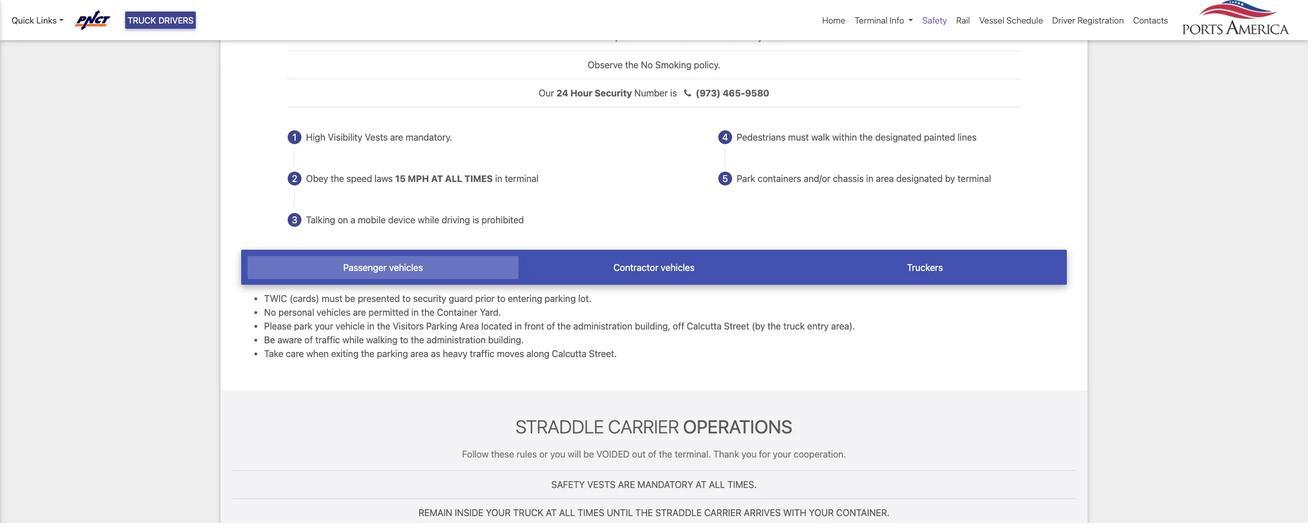 Task type: describe. For each thing, give the bounding box(es) containing it.
465-
[[723, 88, 745, 98]]

vessel schedule
[[979, 15, 1043, 25]]

are
[[618, 479, 635, 490]]

of right "front"
[[547, 321, 555, 332]]

will
[[568, 449, 581, 459]]

exits
[[665, 32, 684, 42]]

links
[[36, 15, 57, 25]]

tab list containing passenger vehicles
[[241, 250, 1067, 285]]

out
[[632, 449, 646, 459]]

in up 'visitors'
[[412, 307, 419, 318]]

truck
[[784, 321, 805, 332]]

be
[[264, 335, 275, 345]]

1 vertical spatial administration
[[427, 335, 486, 345]]

aware
[[278, 335, 302, 345]]

quick links
[[11, 15, 57, 25]]

truck drivers
[[128, 15, 194, 25]]

observe the no smoking policy.
[[588, 60, 721, 70]]

the right obey
[[331, 173, 344, 184]]

remain
[[419, 508, 453, 518]]

straddle
[[656, 508, 702, 518]]

follow
[[462, 449, 489, 459]]

while inside the twic (cards) must be presented to security guard prior to entering parking lot. no personal vehicles are permitted in the container yard. please park your vehicle in the visitors parking area located in front of the administration building, off calcutta street (by the truck entry area). be aware of traffic while walking to the administration building. take care when exiting the parking area as heavy traffic moves along calcutta street.
[[342, 335, 364, 345]]

contractor vehicles link
[[519, 256, 790, 279]]

passenger vehicles link
[[248, 256, 519, 279]]

1 vertical spatial designated
[[897, 173, 943, 184]]

1 horizontal spatial parking
[[545, 294, 576, 304]]

0 vertical spatial please
[[518, 32, 545, 42]]

terminal.
[[675, 449, 711, 459]]

visitors
[[393, 321, 424, 332]]

0 vertical spatial at
[[431, 173, 443, 184]]

observe
[[588, 60, 623, 70]]

care
[[286, 349, 304, 359]]

schedule
[[1007, 15, 1043, 25]]

in left "front"
[[515, 321, 522, 332]]

areas.
[[765, 32, 791, 42]]

please take note of the posted fire exits and fire assembly areas.
[[518, 32, 791, 42]]

the right (by
[[768, 321, 781, 332]]

mandatory
[[638, 479, 693, 490]]

of down park
[[305, 335, 313, 345]]

mph
[[408, 173, 429, 184]]

terminal info link
[[850, 9, 918, 31]]

street
[[724, 321, 749, 332]]

security
[[413, 294, 446, 304]]

hour
[[571, 88, 593, 98]]

1 horizontal spatial must
[[788, 132, 809, 142]]

painted
[[924, 132, 956, 142]]

area).
[[831, 321, 855, 332]]

truckers
[[907, 263, 943, 273]]

when
[[306, 349, 329, 359]]

your inside the twic (cards) must be presented to security guard prior to entering parking lot. no personal vehicles are permitted in the container yard. please park your vehicle in the visitors parking area located in front of the administration building, off calcutta street (by the truck entry area). be aware of traffic while walking to the administration building. take care when exiting the parking area as heavy traffic moves along calcutta street.
[[315, 321, 333, 332]]

building.
[[488, 335, 524, 345]]

phone image
[[680, 88, 696, 98]]

straddle carrier operations
[[516, 416, 793, 438]]

presented
[[358, 294, 400, 304]]

follow these rules or you will be voided out of the terminal. thank you for your cooperation.
[[462, 449, 846, 459]]

the up walking
[[377, 321, 390, 332]]

0 horizontal spatial traffic
[[315, 335, 340, 345]]

front
[[524, 321, 544, 332]]

remain inside your truck at all times until the straddle carrier arrives with your container.
[[419, 508, 890, 518]]

at for remain inside your truck at all times until the straddle carrier arrives with your container.
[[546, 508, 557, 518]]

street.
[[589, 349, 617, 359]]

straddle
[[516, 416, 604, 438]]

safety vests are mandatory at all times.
[[552, 479, 757, 490]]

the down walking
[[361, 349, 375, 359]]

to down 'visitors'
[[400, 335, 408, 345]]

at for safety vests are mandatory at all times.
[[696, 479, 707, 490]]

parking
[[426, 321, 458, 332]]

voided
[[597, 449, 630, 459]]

the left posted
[[600, 32, 613, 42]]

moves
[[497, 349, 524, 359]]

safety
[[552, 479, 585, 490]]

our 24 hour security number is
[[539, 88, 680, 98]]

terminal info
[[855, 15, 905, 25]]

1 vertical spatial times
[[578, 508, 605, 518]]

container
[[437, 307, 478, 318]]

operations
[[683, 416, 793, 438]]

5
[[723, 173, 728, 184]]

0 horizontal spatial is
[[473, 215, 479, 225]]

park containers and/or chassis in area designated by terminal
[[737, 173, 992, 184]]

(973) 465-9580
[[696, 88, 770, 98]]

2 your from the left
[[809, 508, 834, 518]]

the right within at the top right of the page
[[860, 132, 873, 142]]

area
[[460, 321, 479, 332]]

vehicles for passenger vehicles
[[389, 263, 423, 273]]

assembly
[[723, 32, 763, 42]]

talking
[[306, 215, 335, 225]]

within
[[833, 132, 857, 142]]

safety
[[923, 15, 947, 25]]

1 your from the left
[[486, 508, 511, 518]]

1 you from the left
[[550, 449, 566, 459]]

4
[[723, 132, 728, 142]]

9580
[[745, 88, 770, 98]]

the right out
[[659, 449, 673, 459]]

quick
[[11, 15, 34, 25]]

visibility
[[328, 132, 363, 142]]

contractor vehicles
[[614, 263, 695, 273]]

posted
[[616, 32, 644, 42]]

the right observe
[[625, 60, 639, 70]]

1 vertical spatial be
[[584, 449, 594, 459]]

contacts
[[1133, 15, 1169, 25]]

driver registration
[[1053, 15, 1124, 25]]

our
[[539, 88, 554, 98]]

along
[[527, 349, 550, 359]]

driver
[[1053, 15, 1076, 25]]



Task type: locate. For each thing, give the bounding box(es) containing it.
while right the device
[[418, 215, 439, 225]]

vehicles inside contractor vehicles link
[[661, 263, 695, 273]]

or
[[539, 449, 548, 459]]

and/or
[[804, 173, 831, 184]]

1 vertical spatial at
[[696, 479, 707, 490]]

pedestrians must walk within the designated painted lines
[[737, 132, 977, 142]]

must right (cards)
[[322, 294, 343, 304]]

1 vertical spatial traffic
[[470, 349, 495, 359]]

0 vertical spatial is
[[670, 88, 677, 98]]

1 vertical spatial must
[[322, 294, 343, 304]]

all down safety
[[559, 508, 575, 518]]

no down twic
[[264, 307, 276, 318]]

vests
[[365, 132, 388, 142]]

0 horizontal spatial administration
[[427, 335, 486, 345]]

vehicles up vehicle
[[317, 307, 351, 318]]

all for safety vests are mandatory at all times.
[[709, 479, 725, 490]]

fire
[[647, 32, 662, 42], [705, 32, 720, 42]]

1 horizontal spatial fire
[[705, 32, 720, 42]]

are up vehicle
[[353, 307, 366, 318]]

twic
[[264, 294, 287, 304]]

to up permitted
[[402, 294, 411, 304]]

please up be
[[264, 321, 292, 332]]

0 vertical spatial are
[[390, 132, 403, 142]]

all right mph
[[445, 173, 462, 184]]

0 vertical spatial be
[[345, 294, 355, 304]]

your right "with"
[[809, 508, 834, 518]]

0 vertical spatial area
[[876, 173, 894, 184]]

for
[[759, 449, 771, 459]]

in right chassis
[[866, 173, 874, 184]]

1 horizontal spatial traffic
[[470, 349, 495, 359]]

on
[[338, 215, 348, 225]]

cooperation.
[[794, 449, 846, 459]]

building,
[[635, 321, 671, 332]]

0 horizontal spatial all
[[445, 173, 462, 184]]

times up driving
[[465, 173, 493, 184]]

arrives
[[744, 508, 781, 518]]

1 horizontal spatial please
[[518, 32, 545, 42]]

1 horizontal spatial all
[[559, 508, 575, 518]]

calcutta right off
[[687, 321, 722, 332]]

your right for
[[773, 449, 792, 459]]

high visibility vests are mandatory.
[[306, 132, 452, 142]]

no left smoking
[[641, 60, 653, 70]]

carrier
[[704, 508, 742, 518]]

1 horizontal spatial area
[[876, 173, 894, 184]]

thank
[[714, 449, 739, 459]]

vehicle
[[336, 321, 365, 332]]

until
[[607, 508, 633, 518]]

walk
[[811, 132, 830, 142]]

inside
[[455, 508, 484, 518]]

area right chassis
[[876, 173, 894, 184]]

1 fire from the left
[[647, 32, 662, 42]]

be
[[345, 294, 355, 304], [584, 449, 594, 459]]

1 horizontal spatial times
[[578, 508, 605, 518]]

in up prohibited
[[495, 173, 503, 184]]

1 horizontal spatial be
[[584, 449, 594, 459]]

registration
[[1078, 15, 1124, 25]]

mandatory.
[[406, 132, 452, 142]]

contacts link
[[1129, 9, 1173, 31]]

park
[[294, 321, 313, 332]]

0 horizontal spatial your
[[486, 508, 511, 518]]

permitted
[[369, 307, 409, 318]]

2 fire from the left
[[705, 32, 720, 42]]

1 horizontal spatial calcutta
[[687, 321, 722, 332]]

of right out
[[648, 449, 657, 459]]

terminal right by
[[958, 173, 992, 184]]

tab list
[[241, 250, 1067, 285]]

be inside the twic (cards) must be presented to security guard prior to entering parking lot. no personal vehicles are permitted in the container yard. please park your vehicle in the visitors parking area located in front of the administration building, off calcutta street (by the truck entry area). be aware of traffic while walking to the administration building. take care when exiting the parking area as heavy traffic moves along calcutta street.
[[345, 294, 355, 304]]

1 vertical spatial while
[[342, 335, 364, 345]]

administration up the heavy
[[427, 335, 486, 345]]

be right will
[[584, 449, 594, 459]]

0 horizontal spatial no
[[264, 307, 276, 318]]

terminal up prohibited
[[505, 173, 539, 184]]

you
[[550, 449, 566, 459], [742, 449, 757, 459]]

must left 'walk'
[[788, 132, 809, 142]]

you right or
[[550, 449, 566, 459]]

passenger
[[343, 263, 387, 273]]

0 vertical spatial designated
[[876, 132, 922, 142]]

the down the security
[[421, 307, 435, 318]]

1 terminal from the left
[[505, 173, 539, 184]]

pedestrians
[[737, 132, 786, 142]]

(cards)
[[290, 294, 319, 304]]

the down 'visitors'
[[411, 335, 424, 345]]

1 vertical spatial please
[[264, 321, 292, 332]]

walking
[[366, 335, 398, 345]]

2 vertical spatial all
[[559, 508, 575, 518]]

all left times.
[[709, 479, 725, 490]]

vehicles inside the twic (cards) must be presented to security guard prior to entering parking lot. no personal vehicles are permitted in the container yard. please park your vehicle in the visitors parking area located in front of the administration building, off calcutta street (by the truck entry area). be aware of traffic while walking to the administration building. take care when exiting the parking area as heavy traffic moves along calcutta street.
[[317, 307, 351, 318]]

the
[[600, 32, 613, 42], [625, 60, 639, 70], [860, 132, 873, 142], [331, 173, 344, 184], [421, 307, 435, 318], [377, 321, 390, 332], [558, 321, 571, 332], [768, 321, 781, 332], [411, 335, 424, 345], [361, 349, 375, 359], [659, 449, 673, 459]]

yard.
[[480, 307, 501, 318]]

1 horizontal spatial at
[[546, 508, 557, 518]]

at right mph
[[431, 173, 443, 184]]

2
[[292, 173, 297, 184]]

1 horizontal spatial administration
[[573, 321, 633, 332]]

take
[[548, 32, 565, 42]]

2 you from the left
[[742, 449, 757, 459]]

0 vertical spatial parking
[[545, 294, 576, 304]]

parking left lot.
[[545, 294, 576, 304]]

2 horizontal spatial at
[[696, 479, 707, 490]]

lot.
[[578, 294, 591, 304]]

no inside the twic (cards) must be presented to security guard prior to entering parking lot. no personal vehicles are permitted in the container yard. please park your vehicle in the visitors parking area located in front of the administration building, off calcutta street (by the truck entry area). be aware of traffic while walking to the administration building. take care when exiting the parking area as heavy traffic moves along calcutta street.
[[264, 307, 276, 318]]

mobile
[[358, 215, 386, 225]]

all
[[445, 173, 462, 184], [709, 479, 725, 490], [559, 508, 575, 518]]

0 vertical spatial no
[[641, 60, 653, 70]]

vehicles up the security
[[389, 263, 423, 273]]

home link
[[818, 9, 850, 31]]

times left until
[[578, 508, 605, 518]]

1 vertical spatial calcutta
[[552, 349, 587, 359]]

0 horizontal spatial fire
[[647, 32, 662, 42]]

0 horizontal spatial you
[[550, 449, 566, 459]]

rail link
[[952, 9, 975, 31]]

0 horizontal spatial please
[[264, 321, 292, 332]]

rules
[[517, 449, 537, 459]]

is right driving
[[473, 215, 479, 225]]

1 horizontal spatial your
[[773, 449, 792, 459]]

fire right and on the top of page
[[705, 32, 720, 42]]

area inside the twic (cards) must be presented to security guard prior to entering parking lot. no personal vehicles are permitted in the container yard. please park your vehicle in the visitors parking area located in front of the administration building, off calcutta street (by the truck entry area). be aware of traffic while walking to the administration building. take care when exiting the parking area as heavy traffic moves along calcutta street.
[[411, 349, 429, 359]]

traffic right the heavy
[[470, 349, 495, 359]]

traffic
[[315, 335, 340, 345], [470, 349, 495, 359]]

0 vertical spatial calcutta
[[687, 321, 722, 332]]

0 horizontal spatial terminal
[[505, 173, 539, 184]]

while down vehicle
[[342, 335, 364, 345]]

3
[[292, 215, 297, 225]]

your right park
[[315, 321, 333, 332]]

your right inside
[[486, 508, 511, 518]]

0 horizontal spatial while
[[342, 335, 364, 345]]

1 horizontal spatial no
[[641, 60, 653, 70]]

by
[[945, 173, 955, 184]]

must
[[788, 132, 809, 142], [322, 294, 343, 304]]

0 horizontal spatial your
[[315, 321, 333, 332]]

be up vehicle
[[345, 294, 355, 304]]

at down terminal. at the right bottom of page
[[696, 479, 707, 490]]

1 horizontal spatial is
[[670, 88, 677, 98]]

24
[[557, 88, 568, 98]]

0 horizontal spatial area
[[411, 349, 429, 359]]

vehicles
[[389, 263, 423, 273], [661, 263, 695, 273], [317, 307, 351, 318]]

to right prior
[[497, 294, 506, 304]]

a
[[351, 215, 356, 225]]

please inside the twic (cards) must be presented to security guard prior to entering parking lot. no personal vehicles are permitted in the container yard. please park your vehicle in the visitors parking area located in front of the administration building, off calcutta street (by the truck entry area). be aware of traffic while walking to the administration building. take care when exiting the parking area as heavy traffic moves along calcutta street.
[[264, 321, 292, 332]]

calcutta right along
[[552, 349, 587, 359]]

all for remain inside your truck at all times until the straddle carrier arrives with your container.
[[559, 508, 575, 518]]

2 vertical spatial at
[[546, 508, 557, 518]]

truck drivers link
[[125, 11, 196, 29]]

designated left painted
[[876, 132, 922, 142]]

area left as
[[411, 349, 429, 359]]

please left take
[[518, 32, 545, 42]]

these
[[491, 449, 514, 459]]

1 vertical spatial is
[[473, 215, 479, 225]]

1 horizontal spatial while
[[418, 215, 439, 225]]

container.
[[836, 508, 890, 518]]

0 vertical spatial all
[[445, 173, 462, 184]]

no
[[641, 60, 653, 70], [264, 307, 276, 318]]

laws
[[375, 173, 393, 184]]

0 vertical spatial must
[[788, 132, 809, 142]]

parking
[[545, 294, 576, 304], [377, 349, 408, 359]]

0 horizontal spatial are
[[353, 307, 366, 318]]

0 horizontal spatial be
[[345, 294, 355, 304]]

administration up street.
[[573, 321, 633, 332]]

obey
[[306, 173, 328, 184]]

(by
[[752, 321, 765, 332]]

0 vertical spatial your
[[315, 321, 333, 332]]

1 horizontal spatial terminal
[[958, 173, 992, 184]]

1 vertical spatial no
[[264, 307, 276, 318]]

0 horizontal spatial at
[[431, 173, 443, 184]]

0 horizontal spatial vehicles
[[317, 307, 351, 318]]

parking down walking
[[377, 349, 408, 359]]

0 horizontal spatial calcutta
[[552, 349, 587, 359]]

2 terminal from the left
[[958, 173, 992, 184]]

containers
[[758, 173, 802, 184]]

0 horizontal spatial must
[[322, 294, 343, 304]]

1 vertical spatial parking
[[377, 349, 408, 359]]

vessel schedule link
[[975, 9, 1048, 31]]

at right truck
[[546, 508, 557, 518]]

policy.
[[694, 60, 721, 70]]

please
[[518, 32, 545, 42], [264, 321, 292, 332]]

vehicles inside the passenger vehicles link
[[389, 263, 423, 273]]

in up walking
[[367, 321, 375, 332]]

traffic up when in the left of the page
[[315, 335, 340, 345]]

1 horizontal spatial you
[[742, 449, 757, 459]]

contractor
[[614, 263, 659, 273]]

truckers link
[[790, 256, 1061, 279]]

exiting
[[331, 349, 359, 359]]

2 horizontal spatial vehicles
[[661, 263, 695, 273]]

times.
[[728, 479, 757, 490]]

must inside the twic (cards) must be presented to security guard prior to entering parking lot. no personal vehicles are permitted in the container yard. please park your vehicle in the visitors parking area located in front of the administration building, off calcutta street (by the truck entry area). be aware of traffic while walking to the administration building. take care when exiting the parking area as heavy traffic moves along calcutta street.
[[322, 294, 343, 304]]

heavy
[[443, 349, 468, 359]]

1 vertical spatial your
[[773, 449, 792, 459]]

1 horizontal spatial are
[[390, 132, 403, 142]]

(973)
[[696, 88, 721, 98]]

as
[[431, 349, 440, 359]]

number
[[635, 88, 668, 98]]

area
[[876, 173, 894, 184], [411, 349, 429, 359]]

the right "front"
[[558, 321, 571, 332]]

are inside the twic (cards) must be presented to security guard prior to entering parking lot. no personal vehicles are permitted in the container yard. please park your vehicle in the visitors parking area located in front of the administration building, off calcutta street (by the truck entry area). be aware of traffic while walking to the administration building. take care when exiting the parking area as heavy traffic moves along calcutta street.
[[353, 307, 366, 318]]

twic (cards) must be presented to security guard prior to entering parking lot. no personal vehicles are permitted in the container yard. please park your vehicle in the visitors parking area located in front of the administration building, off calcutta street (by the truck entry area). be aware of traffic while walking to the administration building. take care when exiting the parking area as heavy traffic moves along calcutta street.
[[264, 294, 855, 359]]

0 vertical spatial traffic
[[315, 335, 340, 345]]

1 horizontal spatial your
[[809, 508, 834, 518]]

0 vertical spatial administration
[[573, 321, 633, 332]]

1 vertical spatial all
[[709, 479, 725, 490]]

0 vertical spatial while
[[418, 215, 439, 225]]

1 horizontal spatial vehicles
[[389, 263, 423, 273]]

you left for
[[742, 449, 757, 459]]

designated left by
[[897, 173, 943, 184]]

0 vertical spatial times
[[465, 173, 493, 184]]

fire left exits in the top right of the page
[[647, 32, 662, 42]]

2 horizontal spatial all
[[709, 479, 725, 490]]

1 vertical spatial area
[[411, 349, 429, 359]]

entering
[[508, 294, 542, 304]]

vehicles for contractor vehicles
[[661, 263, 695, 273]]

0 horizontal spatial times
[[465, 173, 493, 184]]

take
[[264, 349, 283, 359]]

of right the note
[[589, 32, 597, 42]]

drivers
[[158, 15, 194, 25]]

1 vertical spatial are
[[353, 307, 366, 318]]

vehicles right contractor
[[661, 263, 695, 273]]

is left "phone" icon on the right of the page
[[670, 88, 677, 98]]

chassis
[[833, 173, 864, 184]]

0 horizontal spatial parking
[[377, 349, 408, 359]]

your
[[486, 508, 511, 518], [809, 508, 834, 518]]

are right 'vests'
[[390, 132, 403, 142]]

1
[[293, 132, 297, 142]]

lines
[[958, 132, 977, 142]]



Task type: vqa. For each thing, say whether or not it's contained in the screenshot.
'Sign'
no



